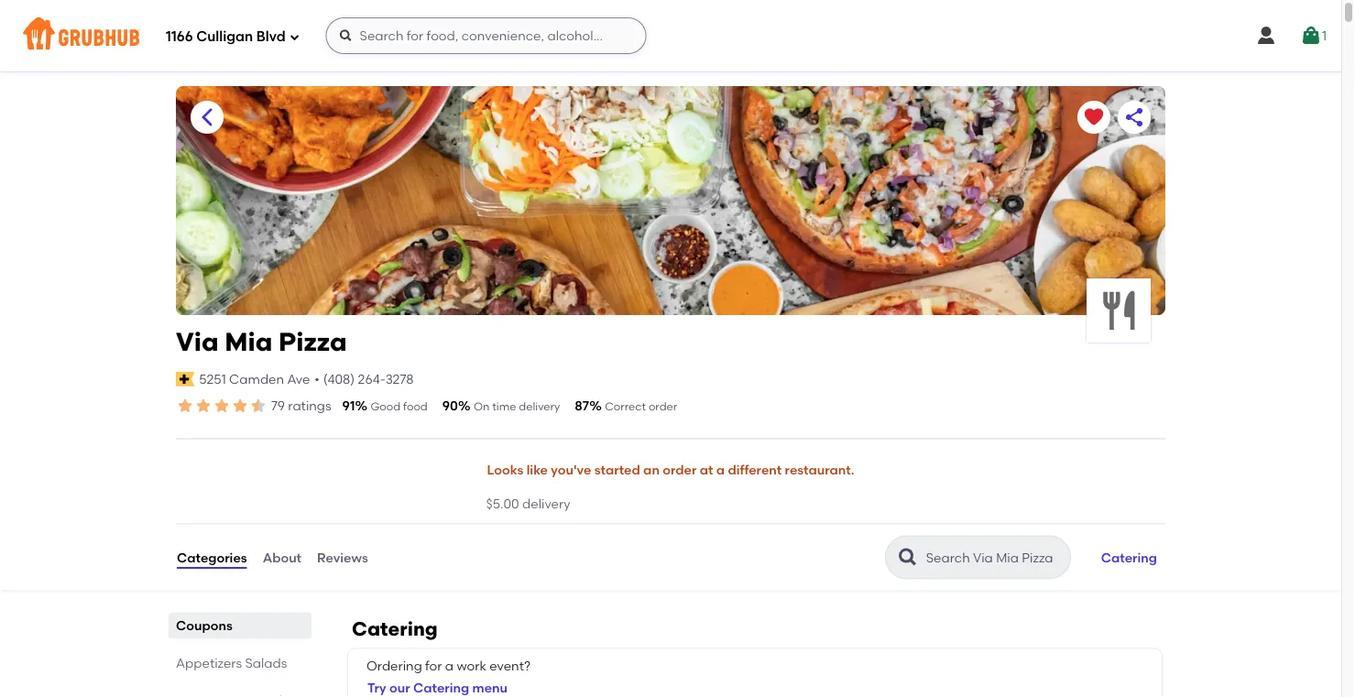 Task type: locate. For each thing, give the bounding box(es) containing it.
264-
[[358, 371, 385, 387]]

coupons tab
[[176, 616, 304, 635]]

good food
[[371, 400, 428, 413]]

reviews button
[[316, 525, 369, 591]]

on time delivery
[[474, 400, 560, 413]]

1 horizontal spatial a
[[716, 462, 725, 478]]

Search for food, convenience, alcohol... search field
[[326, 17, 646, 54]]

5251
[[199, 371, 226, 387]]

salads
[[245, 656, 287, 671]]

work
[[457, 658, 486, 673]]

svg image
[[1300, 25, 1322, 47], [339, 28, 353, 43], [289, 32, 300, 43]]

appetizers salads
[[176, 656, 287, 671]]

2 vertical spatial catering
[[413, 680, 469, 696]]

0 vertical spatial catering
[[1101, 550, 1157, 565]]

a right for
[[445, 658, 454, 673]]

good
[[371, 400, 401, 413]]

1 vertical spatial order
[[663, 462, 697, 478]]

0 vertical spatial delivery
[[519, 400, 560, 413]]

for
[[425, 658, 442, 673]]

3278
[[385, 371, 414, 387]]

delivery right time
[[519, 400, 560, 413]]

like
[[527, 462, 548, 478]]

saved restaurant button
[[1077, 101, 1110, 134]]

0 horizontal spatial a
[[445, 658, 454, 673]]

91
[[342, 398, 355, 414]]

•
[[315, 371, 320, 387]]

1166 culligan blvd
[[166, 29, 285, 45]]

delivery down like
[[522, 495, 570, 511]]

our
[[389, 680, 410, 696]]

star icon image
[[176, 397, 194, 415], [194, 397, 213, 415], [213, 397, 231, 415], [231, 397, 249, 415], [249, 397, 268, 415], [249, 397, 268, 415]]

reviews
[[317, 550, 368, 565]]

appetizers salads tab
[[176, 654, 304, 673]]

87
[[575, 398, 589, 414]]

main navigation navigation
[[0, 0, 1341, 71]]

5251 camden ave button
[[198, 369, 311, 389]]

1 vertical spatial a
[[445, 658, 454, 673]]

0 vertical spatial a
[[716, 462, 725, 478]]

0 vertical spatial order
[[649, 400, 677, 413]]

order
[[649, 400, 677, 413], [663, 462, 697, 478]]

ordering
[[366, 658, 422, 673]]

$5.00 delivery
[[486, 495, 570, 511]]

a right at at bottom
[[716, 462, 725, 478]]

categories
[[177, 550, 247, 565]]

delivery
[[519, 400, 560, 413], [522, 495, 570, 511]]

1 horizontal spatial svg image
[[339, 28, 353, 43]]

menu
[[472, 680, 508, 696]]

looks like you've started an order at a different restaurant. button
[[486, 450, 855, 490]]

on
[[474, 400, 490, 413]]

a
[[716, 462, 725, 478], [445, 658, 454, 673]]

2 horizontal spatial svg image
[[1300, 25, 1322, 47]]

started
[[594, 462, 640, 478]]

1 vertical spatial catering
[[352, 617, 438, 641]]

1
[[1322, 28, 1327, 43]]

1 vertical spatial delivery
[[522, 495, 570, 511]]

79
[[271, 398, 285, 414]]

ratings
[[288, 398, 331, 414]]

time
[[492, 400, 516, 413]]

a inside button
[[716, 462, 725, 478]]

• (408) 264-3278
[[315, 371, 414, 387]]

catering
[[1101, 550, 1157, 565], [352, 617, 438, 641], [413, 680, 469, 696]]

camden
[[229, 371, 284, 387]]

order left at at bottom
[[663, 462, 697, 478]]

order right correct
[[649, 400, 677, 413]]

tab
[[176, 691, 304, 697]]

at
[[700, 462, 713, 478]]

food
[[403, 400, 428, 413]]

(408)
[[323, 371, 355, 387]]

caret left icon image
[[196, 106, 218, 128]]



Task type: describe. For each thing, give the bounding box(es) containing it.
different
[[728, 462, 782, 478]]

svg image
[[1255, 25, 1277, 47]]

90
[[442, 398, 458, 414]]

saved restaurant image
[[1083, 106, 1105, 128]]

share icon image
[[1123, 106, 1145, 128]]

coupons
[[176, 618, 233, 634]]

via mia pizza
[[176, 327, 347, 357]]

Search Via Mia Pizza search field
[[924, 549, 1064, 567]]

subscription pass image
[[176, 372, 194, 387]]

try our catering menu button
[[359, 668, 516, 697]]

via mia pizza logo image
[[1087, 279, 1151, 343]]

(408) 264-3278 button
[[323, 370, 414, 388]]

correct
[[605, 400, 646, 413]]

catering button
[[1093, 537, 1165, 578]]

try
[[367, 680, 386, 696]]

looks like you've started an order at a different restaurant.
[[487, 462, 854, 478]]

event?
[[489, 658, 531, 673]]

about
[[263, 550, 302, 565]]

ordering for a work event? try our catering menu
[[366, 658, 531, 696]]

1166
[[166, 29, 193, 45]]

search icon image
[[897, 547, 919, 569]]

1 button
[[1300, 19, 1327, 52]]

blvd
[[256, 29, 285, 45]]

order inside button
[[663, 462, 697, 478]]

79 ratings
[[271, 398, 331, 414]]

categories button
[[176, 525, 248, 591]]

culligan
[[196, 29, 253, 45]]

mia
[[225, 327, 272, 357]]

correct order
[[605, 400, 677, 413]]

looks
[[487, 462, 523, 478]]

you've
[[551, 462, 591, 478]]

5251 camden ave
[[199, 371, 310, 387]]

via
[[176, 327, 219, 357]]

an
[[643, 462, 660, 478]]

a inside "ordering for a work event? try our catering menu"
[[445, 658, 454, 673]]

$5.00
[[486, 495, 519, 511]]

catering inside "ordering for a work event? try our catering menu"
[[413, 680, 469, 696]]

about button
[[262, 525, 302, 591]]

restaurant.
[[785, 462, 854, 478]]

svg image inside 1 button
[[1300, 25, 1322, 47]]

ave
[[287, 371, 310, 387]]

appetizers
[[176, 656, 242, 671]]

catering inside button
[[1101, 550, 1157, 565]]

pizza
[[279, 327, 347, 357]]

0 horizontal spatial svg image
[[289, 32, 300, 43]]



Task type: vqa. For each thing, say whether or not it's contained in the screenshot.
THE 1400-1498 MONTECITO LN
no



